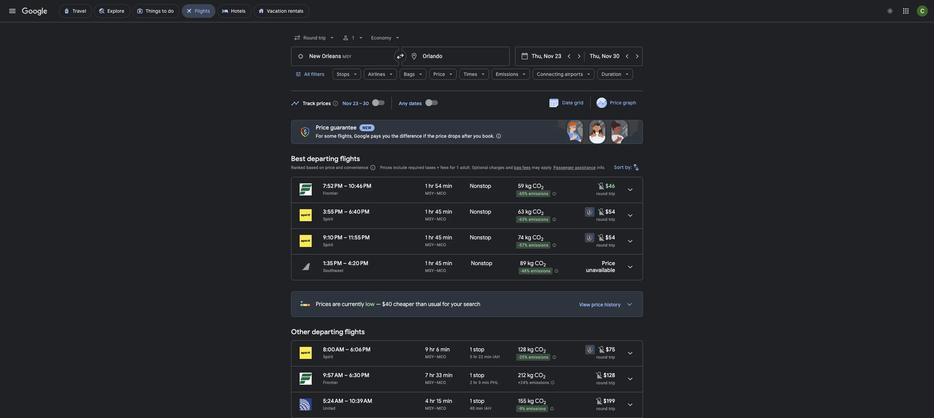 Task type: vqa. For each thing, say whether or not it's contained in the screenshot.
price
yes



Task type: locate. For each thing, give the bounding box(es) containing it.
frontier inside 9:57 am – 6:30 pm frontier
[[323, 381, 338, 386]]

none search field containing all filters
[[291, 30, 643, 91]]

1 stop flight. element for 4 hr 15 min
[[470, 398, 485, 406]]

128
[[518, 347, 527, 354]]

frontier for 9:57 am
[[323, 381, 338, 386]]

emissions for 74
[[529, 243, 549, 248]]

trip for 212
[[609, 381, 616, 386]]

for
[[450, 165, 456, 170], [443, 301, 450, 308]]

6:40 pm
[[349, 209, 370, 216]]

1 vertical spatial stop
[[474, 372, 485, 379]]

stop inside 1 stop 40 min iah
[[474, 398, 485, 405]]

2 vertical spatial spirit
[[323, 355, 333, 360]]

hr inside 7 hr 33 min msy – mco
[[430, 372, 435, 379]]

frontier inside '7:52 pm – 10:46 pm frontier'
[[323, 191, 338, 196]]

2 round trip from the top
[[597, 217, 616, 222]]

mco inside 7 hr 33 min msy – mco
[[437, 381, 447, 386]]

layover (1 of 1) is a 2 hr 3 min layover at philadelphia international airport in philadelphia. element
[[470, 380, 515, 386]]

msy inside 9 hr 6 min msy – mco
[[426, 355, 434, 360]]

1 spirit from the top
[[323, 217, 333, 222]]

prices left are
[[316, 301, 331, 308]]

apply.
[[541, 165, 553, 170]]

2 vertical spatial 45
[[436, 260, 442, 267]]

round trip down $199
[[597, 407, 616, 412]]

price unavailable
[[587, 260, 616, 274]]

1 $54 from the top
[[606, 209, 616, 216]]

1 horizontal spatial iah
[[493, 355, 500, 360]]

– inside 9:10 pm – 11:55 pm spirit
[[344, 235, 347, 241]]

hr for 6:06 pm
[[430, 347, 435, 354]]

flight details. leaves louis armstrong new orleans international airport at 9:10 pm on thursday, november 23 and arrives at orlando international airport at 11:55 pm on thursday, november 23. image
[[623, 233, 639, 250]]

mco for 6:40 pm
[[437, 217, 447, 222]]

round down 54 us dollars text field
[[597, 217, 608, 222]]

1 horizontal spatial you
[[474, 133, 482, 139]]

search
[[464, 301, 481, 308]]

2 msy from the top
[[426, 217, 434, 222]]

round for 59
[[597, 192, 608, 196]]

4 trip from the top
[[609, 355, 616, 360]]

1 round from the top
[[597, 192, 608, 196]]

3 round from the top
[[597, 243, 608, 248]]

price inside "popup button"
[[434, 71, 445, 77]]

kg inside 74 kg co 2
[[526, 235, 532, 241]]

0 vertical spatial prices
[[380, 165, 392, 170]]

iah right 22
[[493, 355, 500, 360]]

0 vertical spatial departing
[[307, 155, 339, 163]]

2 up -65% emissions
[[542, 185, 544, 191]]

stop for 4 hr 15 min
[[474, 398, 485, 405]]

54 US dollars text field
[[606, 209, 616, 216]]

75 US dollars text field
[[606, 347, 616, 354]]

emissions down 89 kg co 2
[[531, 269, 551, 274]]

co up +24% emissions
[[535, 372, 544, 379]]

3 45 from the top
[[436, 260, 442, 267]]

spirit inside 8:00 am – 6:06 pm spirit
[[323, 355, 333, 360]]

trip down 128 us dollars text field
[[609, 381, 616, 386]]

emissions for 155
[[527, 407, 546, 412]]

co inside the '63 kg co 2'
[[533, 209, 542, 216]]

co up the -25% emissions
[[535, 347, 544, 354]]

0 vertical spatial 1 hr 45 min msy – mco
[[426, 209, 453, 222]]

1 stop flight. element up 22
[[470, 347, 485, 355]]

total duration 1 hr 45 min. element for 63
[[426, 209, 470, 217]]

nonstop flight. element for 89
[[471, 260, 493, 268]]

1 vertical spatial departing
[[312, 328, 344, 337]]

- down 74
[[519, 243, 520, 248]]

co inside 74 kg co 2
[[533, 235, 541, 241]]

departing up on
[[307, 155, 339, 163]]

for left your
[[443, 301, 450, 308]]

2 left 3
[[470, 381, 473, 386]]

0 vertical spatial stop
[[474, 347, 485, 354]]

2 inside 59 kg co 2
[[542, 185, 544, 191]]

2 for 63
[[542, 211, 544, 217]]

6 mco from the top
[[437, 381, 447, 386]]

layover (1 of 1) is a 5 hr 22 min layover at george bush intercontinental airport in houston. element
[[470, 355, 515, 360]]

0 vertical spatial this price for this flight doesn't include overhead bin access. if you need a carry-on bag, use the bags filter to update prices. image
[[598, 208, 606, 216]]

this price for this flight doesn't include overhead bin access. if you need a carry-on bag, use the bags filter to update prices. image up $199
[[596, 372, 604, 380]]

$54 for 74
[[606, 235, 616, 241]]

46 US dollars text field
[[606, 183, 616, 190]]

2 vertical spatial 1 hr 45 min msy – mco
[[426, 260, 453, 273]]

2 up -48% emissions
[[544, 262, 546, 268]]

trip down 54 us dollars text box
[[609, 243, 616, 248]]

2 $54 from the top
[[606, 235, 616, 241]]

price right view
[[592, 302, 604, 308]]

round trip for 155
[[597, 407, 616, 412]]

5 round trip from the top
[[597, 381, 616, 386]]

min inside 1 stop 2 hr 3 min phl
[[482, 381, 490, 386]]

3 mco from the top
[[437, 243, 447, 248]]

1 stop flight. element up 3
[[470, 372, 485, 380]]

- for 59
[[519, 192, 520, 196]]

0 horizontal spatial price
[[325, 165, 335, 170]]

3 round trip from the top
[[597, 243, 616, 248]]

round for 63
[[597, 217, 608, 222]]

1 vertical spatial total duration 1 hr 45 min. element
[[426, 235, 470, 242]]

2 vertical spatial stop
[[474, 398, 485, 405]]

stop for 9 hr 6 min
[[474, 347, 485, 354]]

stop up 22
[[474, 347, 485, 354]]

mco for 10:46 pm
[[437, 191, 447, 196]]

2 vertical spatial 1 stop flight. element
[[470, 398, 485, 406]]

1 1 stop flight. element from the top
[[470, 347, 485, 355]]

all filters button
[[291, 66, 330, 83]]

duration
[[602, 71, 622, 77]]

hr inside 4 hr 15 min msy – mco
[[430, 398, 435, 405]]

0 vertical spatial $54
[[606, 209, 616, 216]]

round down $46 text box
[[597, 192, 608, 196]]

0 horizontal spatial fees
[[441, 165, 449, 170]]

co up -63% emissions
[[533, 209, 542, 216]]

view price history
[[580, 302, 621, 308]]

all
[[304, 71, 310, 77]]

than
[[416, 301, 427, 308]]

0 vertical spatial total duration 1 hr 45 min. element
[[426, 209, 470, 217]]

- down 128
[[519, 355, 520, 360]]

kg up +24% emissions
[[528, 372, 534, 379]]

1 vertical spatial flights
[[345, 328, 365, 337]]

2 mco from the top
[[437, 217, 447, 222]]

co up -65% emissions
[[533, 183, 542, 190]]

2 stop from the top
[[474, 372, 485, 379]]

trip for 128
[[609, 355, 616, 360]]

price up for
[[316, 125, 329, 131]]

find the best price region
[[291, 94, 643, 115]]

this price for this flight doesn't include overhead bin access. if you need a carry-on bag, use the bags filter to update prices. image left flight details. leaves louis armstrong new orleans international airport at 5:24 am on thursday, november 23 and arrives at orlando international airport at 10:39 am on thursday, november 23. icon
[[596, 397, 604, 406]]

msy inside 1 hr 54 min msy – mco
[[426, 191, 434, 196]]

loading results progress bar
[[0, 22, 935, 23]]

msy for 6:40 pm
[[426, 217, 434, 222]]

flights for other departing flights
[[345, 328, 365, 337]]

this price for this flight doesn't include overhead bin access. if you need a carry-on bag, use the bags filter to update prices. image
[[598, 182, 606, 190], [598, 234, 606, 242], [598, 346, 606, 354], [596, 372, 604, 380]]

1 vertical spatial prices
[[316, 301, 331, 308]]

2 up -57% emissions
[[541, 237, 544, 243]]

flights up 6:06 pm
[[345, 328, 365, 337]]

7 hr 33 min msy – mco
[[426, 372, 453, 386]]

price graph
[[610, 100, 637, 106]]

bag fees button
[[515, 165, 531, 170]]

track
[[303, 100, 316, 106]]

emissions down 128 kg co 2
[[529, 355, 549, 360]]

2 45 from the top
[[436, 235, 442, 241]]

1 horizontal spatial price
[[436, 133, 447, 139]]

min inside 4 hr 15 min msy – mco
[[443, 398, 453, 405]]

kg right 59
[[526, 183, 532, 190]]

6 trip from the top
[[609, 407, 616, 412]]

dates
[[409, 100, 422, 106]]

min inside 9 hr 6 min msy – mco
[[441, 347, 450, 354]]

stop up 3
[[474, 372, 485, 379]]

Return text field
[[590, 47, 622, 66]]

- for 63
[[519, 217, 520, 222]]

6 round from the top
[[597, 407, 608, 412]]

1 vertical spatial $54
[[606, 235, 616, 241]]

Departure text field
[[532, 47, 564, 66]]

63 kg co 2
[[518, 209, 544, 217]]

3 1 hr 45 min msy – mco from the top
[[426, 260, 453, 273]]

co up -57% emissions
[[533, 235, 541, 241]]

round down 54 us dollars text box
[[597, 243, 608, 248]]

round trip down 54 us dollars text box
[[597, 243, 616, 248]]

0 horizontal spatial and
[[336, 165, 343, 170]]

co inside 59 kg co 2
[[533, 183, 542, 190]]

2 1 stop flight. element from the top
[[470, 372, 485, 380]]

total duration 1 hr 45 min. element for 74
[[426, 235, 470, 242]]

co inside 128 kg co 2
[[535, 347, 544, 354]]

2 inside 128 kg co 2
[[544, 349, 546, 355]]

msy inside 7 hr 33 min msy – mco
[[426, 381, 434, 386]]

kg for 63
[[526, 209, 532, 216]]

6:30 pm
[[349, 372, 370, 379]]

45 for 11:55 pm
[[436, 235, 442, 241]]

round down $199
[[597, 407, 608, 412]]

1 stop flight. element for 7 hr 33 min
[[470, 372, 485, 380]]

2 spirit from the top
[[323, 243, 333, 248]]

3:55 pm
[[323, 209, 343, 216]]

9:57 am
[[323, 372, 343, 379]]

kg for 89
[[528, 260, 534, 267]]

emissions
[[529, 192, 549, 196], [529, 217, 549, 222], [529, 243, 549, 248], [531, 269, 551, 274], [529, 355, 549, 360], [530, 381, 550, 386], [527, 407, 546, 412]]

min for 212
[[444, 372, 453, 379]]

4 round from the top
[[597, 355, 608, 360]]

spirit inside 9:10 pm – 11:55 pm spirit
[[323, 243, 333, 248]]

2 inside 212 kg co 2
[[544, 375, 546, 380]]

spirit inside 3:55 pm – 6:40 pm spirit
[[323, 217, 333, 222]]

5 mco from the top
[[437, 355, 447, 360]]

emissions down 74 kg co 2
[[529, 243, 549, 248]]

6 round trip from the top
[[597, 407, 616, 412]]

$54 left the flight details. leaves louis armstrong new orleans international airport at 3:55 pm on thursday, november 23 and arrives at orlando international airport at 6:40 pm on thursday, november 23. image
[[606, 209, 616, 216]]

– inside 1:35 pm – 4:20 pm southwest
[[343, 260, 347, 267]]

3 1 stop flight. element from the top
[[470, 398, 485, 406]]

stop inside '1 stop 5 hr 22 min iah'
[[474, 347, 485, 354]]

1 stop flight. element
[[470, 347, 485, 355], [470, 372, 485, 380], [470, 398, 485, 406]]

hr inside 9 hr 6 min msy – mco
[[430, 347, 435, 354]]

1 msy from the top
[[426, 191, 434, 196]]

1 fees from the left
[[441, 165, 449, 170]]

2 horizontal spatial price
[[592, 302, 604, 308]]

0 vertical spatial 1 stop flight. element
[[470, 347, 485, 355]]

3 trip from the top
[[609, 243, 616, 248]]

and down best departing flights
[[336, 165, 343, 170]]

0 vertical spatial frontier
[[323, 191, 338, 196]]

emissions down 59 kg co 2 on the right top of the page
[[529, 192, 549, 196]]

-
[[519, 192, 520, 196], [519, 217, 520, 222], [519, 243, 520, 248], [521, 269, 522, 274], [519, 355, 520, 360], [519, 407, 520, 412]]

trip
[[609, 192, 616, 196], [609, 217, 616, 222], [609, 243, 616, 248], [609, 355, 616, 360], [609, 381, 616, 386], [609, 407, 616, 412]]

1 vertical spatial 1 hr 45 min msy – mco
[[426, 235, 453, 248]]

this price for this flight doesn't include overhead bin access. if you need a carry-on bag, use the bags filter to update prices. image
[[598, 208, 606, 216], [596, 397, 604, 406]]

mco inside 9 hr 6 min msy – mco
[[437, 355, 447, 360]]

0 horizontal spatial the
[[392, 133, 399, 139]]

you right pays
[[383, 133, 391, 139]]

1 frontier from the top
[[323, 191, 338, 196]]

round for 74
[[597, 243, 608, 248]]

1 1 hr 45 min msy – mco from the top
[[426, 209, 453, 222]]

1 total duration 1 hr 45 min. element from the top
[[426, 209, 470, 217]]

round trip for 63
[[597, 217, 616, 222]]

round
[[597, 192, 608, 196], [597, 217, 608, 222], [597, 243, 608, 248], [597, 355, 608, 360], [597, 381, 608, 386], [597, 407, 608, 412]]

min inside 1 stop 40 min iah
[[476, 407, 483, 411]]

1 stop from the top
[[474, 347, 485, 354]]

2 up -63% emissions
[[542, 211, 544, 217]]

2 total duration 1 hr 45 min. element from the top
[[426, 235, 470, 242]]

times button
[[460, 66, 489, 83]]

63%
[[520, 217, 528, 222]]

min inside 1 hr 54 min msy – mco
[[443, 183, 453, 190]]

4 msy from the top
[[426, 269, 434, 273]]

any dates
[[399, 100, 422, 106]]

price right bags popup button
[[434, 71, 445, 77]]

flight details. leaves louis armstrong new orleans international airport at 5:24 am on thursday, november 23 and arrives at orlando international airport at 10:39 am on thursday, november 23. image
[[623, 397, 639, 413]]

frontier
[[323, 191, 338, 196], [323, 381, 338, 386]]

price left "graph"
[[610, 100, 622, 106]]

nov
[[343, 100, 352, 106]]

0 vertical spatial price
[[436, 133, 447, 139]]

price left flight details. leaves louis armstrong new orleans international airport at 1:35 pm on thursday, november 23 and arrives at orlando international airport at 4:20 pm on thursday, november 23. 'icon'
[[602, 260, 616, 267]]

round for 155
[[597, 407, 608, 412]]

history
[[605, 302, 621, 308]]

departing up 8:00 am
[[312, 328, 344, 337]]

mco for 4:20 pm
[[437, 269, 447, 273]]

0 vertical spatial 45
[[436, 209, 442, 216]]

54 US dollars text field
[[606, 235, 616, 241]]

co inside 212 kg co 2
[[535, 372, 544, 379]]

spirit down 9:10 pm
[[323, 243, 333, 248]]

unavailable
[[587, 267, 616, 274]]

Departure time: 3:55 PM. text field
[[323, 209, 343, 216]]

1 stop flight. element up 40
[[470, 398, 485, 406]]

stop inside 1 stop 2 hr 3 min phl
[[474, 372, 485, 379]]

45 for 6:40 pm
[[436, 209, 442, 216]]

kg right 74
[[526, 235, 532, 241]]

4 round trip from the top
[[597, 355, 616, 360]]

kg up the -25% emissions
[[528, 347, 534, 354]]

emissions down the '63 kg co 2'
[[529, 217, 549, 222]]

1 mco from the top
[[437, 191, 447, 196]]

1 vertical spatial for
[[443, 301, 450, 308]]

mco inside 1 hr 54 min msy – mco
[[437, 191, 447, 196]]

fees right 'bag'
[[523, 165, 531, 170]]

total duration 1 hr 45 min. element
[[426, 209, 470, 217], [426, 235, 470, 242], [426, 260, 471, 268]]

2 frontier from the top
[[323, 381, 338, 386]]

Departure time: 8:00 AM. text field
[[323, 347, 345, 354]]

passenger
[[554, 165, 574, 170]]

2 for 128
[[544, 349, 546, 355]]

trip down $46 text box
[[609, 192, 616, 196]]

2 up +24% emissions
[[544, 375, 546, 380]]

msy for 6:06 pm
[[426, 355, 434, 360]]

mco inside 4 hr 15 min msy – mco
[[437, 407, 447, 411]]

round trip down 128 us dollars text field
[[597, 381, 616, 386]]

spirit for 3:55 pm
[[323, 217, 333, 222]]

trip down 54 us dollars text field
[[609, 217, 616, 222]]

flights up convenience
[[340, 155, 360, 163]]

– inside '7:52 pm – 10:46 pm frontier'
[[344, 183, 348, 190]]

57%
[[520, 243, 528, 248]]

round trip down the $75
[[597, 355, 616, 360]]

you right after
[[474, 133, 482, 139]]

other departing flights
[[291, 328, 365, 337]]

date
[[563, 100, 574, 106]]

departing for best
[[307, 155, 339, 163]]

msy for 6:30 pm
[[426, 381, 434, 386]]

prices are currently low — $40 cheaper than usual for your search
[[316, 301, 481, 308]]

4 mco from the top
[[437, 269, 447, 273]]

- down '63'
[[519, 217, 520, 222]]

1 vertical spatial 1 stop flight. element
[[470, 372, 485, 380]]

5:24 am
[[323, 398, 344, 405]]

round for 128
[[597, 355, 608, 360]]

passenger assistance button
[[554, 165, 596, 170]]

emissions button
[[492, 66, 530, 83]]

co for 89
[[535, 260, 544, 267]]

1 and from the left
[[336, 165, 343, 170]]

2 vertical spatial total duration 1 hr 45 min. element
[[426, 260, 471, 268]]

5 msy from the top
[[426, 355, 434, 360]]

hr
[[429, 183, 434, 190], [429, 209, 434, 216], [429, 235, 434, 241], [429, 260, 434, 267], [430, 347, 435, 354], [474, 355, 478, 360], [430, 372, 435, 379], [474, 381, 478, 386], [430, 398, 435, 405]]

1 hr 45 min msy – mco for 4:20 pm
[[426, 260, 453, 273]]

2 inside 89 kg co 2
[[544, 262, 546, 268]]

kg inside 212 kg co 2
[[528, 372, 534, 379]]

2 the from the left
[[428, 133, 435, 139]]

New feature text field
[[360, 125, 375, 131]]

0 vertical spatial spirit
[[323, 217, 333, 222]]

min
[[443, 183, 453, 190], [443, 209, 453, 216], [443, 235, 453, 241], [443, 260, 453, 267], [441, 347, 450, 354], [485, 355, 492, 360], [444, 372, 453, 379], [482, 381, 490, 386], [443, 398, 453, 405], [476, 407, 483, 411]]

and left 'bag'
[[506, 165, 513, 170]]

1 round trip from the top
[[597, 192, 616, 196]]

kg right 89
[[528, 260, 534, 267]]

0 vertical spatial flights
[[340, 155, 360, 163]]

2 inside the '63 kg co 2'
[[542, 211, 544, 217]]

spirit for 9:10 pm
[[323, 243, 333, 248]]

1 horizontal spatial the
[[428, 133, 435, 139]]

89
[[521, 260, 527, 267]]

mco for 6:30 pm
[[437, 381, 447, 386]]

0 horizontal spatial iah
[[485, 407, 492, 411]]

1 45 from the top
[[436, 209, 442, 216]]

kg up '-9% emissions'
[[528, 398, 534, 405]]

nonstop flight. element for 74
[[470, 235, 492, 242]]

layover (1 of 1) is a 40 min layover at george bush intercontinental airport in houston. element
[[470, 406, 515, 412]]

nonstop for 59
[[470, 183, 492, 190]]

1 vertical spatial iah
[[485, 407, 492, 411]]

1 horizontal spatial fees
[[523, 165, 531, 170]]

2 for 74
[[541, 237, 544, 243]]

1 vertical spatial spirit
[[323, 243, 333, 248]]

kg inside 89 kg co 2
[[528, 260, 534, 267]]

spirit down 3:55 pm
[[323, 217, 333, 222]]

kg inside 128 kg co 2
[[528, 347, 534, 354]]

the left difference
[[392, 133, 399, 139]]

1 trip from the top
[[609, 192, 616, 196]]

emissions for 89
[[531, 269, 551, 274]]

59 kg co 2
[[518, 183, 544, 191]]

kg inside the '63 kg co 2'
[[526, 209, 532, 216]]

- down 155
[[519, 407, 520, 412]]

4 hr 15 min msy – mco
[[426, 398, 453, 411]]

9:57 am – 6:30 pm frontier
[[323, 372, 370, 386]]

1 hr 45 min msy – mco for 11:55 pm
[[426, 235, 453, 248]]

1 vertical spatial 45
[[436, 235, 442, 241]]

cheaper
[[394, 301, 415, 308]]

$54 left flight details. leaves louis armstrong new orleans international airport at 9:10 pm on thursday, november 23 and arrives at orlando international airport at 11:55 pm on thursday, november 23. icon
[[606, 235, 616, 241]]

prices right learn more about ranking icon
[[380, 165, 392, 170]]

None search field
[[291, 30, 643, 91]]

2 up '-9% emissions'
[[544, 400, 547, 406]]

- down 59
[[519, 192, 520, 196]]

co up -48% emissions
[[535, 260, 544, 267]]

1 horizontal spatial and
[[506, 165, 513, 170]]

– inside 1 hr 54 min msy – mco
[[434, 191, 437, 196]]

1 hr 54 min msy – mco
[[426, 183, 453, 196]]

grid
[[575, 100, 584, 106]]

round trip for 212
[[597, 381, 616, 386]]

$54
[[606, 209, 616, 216], [606, 235, 616, 241]]

1:35 pm
[[323, 260, 342, 267]]

0 horizontal spatial prices
[[316, 301, 331, 308]]

Departure time: 1:35 PM. text field
[[323, 260, 342, 267]]

3 stop from the top
[[474, 398, 485, 405]]

trip down the $75
[[609, 355, 616, 360]]

round trip down 54 us dollars text field
[[597, 217, 616, 222]]

9:10 pm – 11:55 pm spirit
[[323, 235, 370, 248]]

leaves louis armstrong new orleans international airport at 1:35 pm on thursday, november 23 and arrives at orlando international airport at 4:20 pm on thursday, november 23. element
[[323, 260, 369, 267]]

2 up the -25% emissions
[[544, 349, 546, 355]]

emissions down 155 kg co 2
[[527, 407, 546, 412]]

– inside 8:00 am – 6:06 pm spirit
[[346, 347, 349, 354]]

main content
[[291, 94, 643, 419]]

phl
[[491, 381, 499, 386]]

total duration 9 hr 6 min. element
[[426, 347, 470, 355]]

the right if
[[428, 133, 435, 139]]

3 spirit from the top
[[323, 355, 333, 360]]

for left adult.
[[450, 165, 456, 170]]

$40
[[383, 301, 392, 308]]

4:20 pm
[[348, 260, 369, 267]]

price
[[434, 71, 445, 77], [610, 100, 622, 106], [316, 125, 329, 131], [602, 260, 616, 267]]

emissions for 128
[[529, 355, 549, 360]]

7 mco from the top
[[437, 407, 447, 411]]

0 vertical spatial iah
[[493, 355, 500, 360]]

graph
[[623, 100, 637, 106]]

11:55 pm
[[349, 235, 370, 241]]

45
[[436, 209, 442, 216], [436, 235, 442, 241], [436, 260, 442, 267]]

frontier down 7:52 pm
[[323, 191, 338, 196]]

southwest
[[323, 269, 344, 273]]

price inside button
[[610, 100, 622, 106]]

fees right +
[[441, 165, 449, 170]]

co up '-9% emissions'
[[535, 398, 544, 405]]

price left drops
[[436, 133, 447, 139]]

frontier down 9:57 am text field on the left of the page
[[323, 381, 338, 386]]

trip down $199
[[609, 407, 616, 412]]

connecting airports button
[[533, 66, 595, 83]]

adult.
[[460, 165, 471, 170]]

co inside 89 kg co 2
[[535, 260, 544, 267]]

None text field
[[291, 47, 399, 66], [402, 47, 510, 66], [291, 47, 399, 66], [402, 47, 510, 66]]

2 trip from the top
[[609, 217, 616, 222]]

3 msy from the top
[[426, 243, 434, 248]]

price right on
[[325, 165, 335, 170]]

round trip down $46 text box
[[597, 192, 616, 196]]

155
[[518, 398, 527, 405]]

7 msy from the top
[[426, 407, 434, 411]]

flight details. leaves louis armstrong new orleans international airport at 8:00 am on thursday, november 23 and arrives at orlando international airport at 6:06 pm on thursday, november 23. image
[[623, 345, 639, 362]]

None field
[[291, 32, 339, 44], [369, 32, 404, 44], [291, 32, 339, 44], [369, 32, 404, 44]]

kg
[[526, 183, 532, 190], [526, 209, 532, 216], [526, 235, 532, 241], [528, 260, 534, 267], [528, 347, 534, 354], [528, 372, 534, 379], [528, 398, 534, 405]]

price inside price unavailable
[[602, 260, 616, 267]]

1 inside 1 stop 2 hr 3 min phl
[[470, 372, 472, 379]]

1 vertical spatial frontier
[[323, 381, 338, 386]]

hr inside 1 hr 54 min msy – mco
[[429, 183, 434, 190]]

2 you from the left
[[474, 133, 482, 139]]

1 you from the left
[[383, 133, 391, 139]]

msy inside 4 hr 15 min msy – mco
[[426, 407, 434, 411]]

date grid button
[[545, 97, 589, 109]]

spirit down 8:00 am
[[323, 355, 333, 360]]

2 for 155
[[544, 400, 547, 406]]

iah right 40
[[485, 407, 492, 411]]

1 stop 2 hr 3 min phl
[[470, 372, 499, 386]]

0 horizontal spatial you
[[383, 133, 391, 139]]

round down '$128'
[[597, 381, 608, 386]]

sort by: button
[[612, 159, 643, 176]]

1 horizontal spatial prices
[[380, 165, 392, 170]]

6 msy from the top
[[426, 381, 434, 386]]

2 round from the top
[[597, 217, 608, 222]]

2 1 hr 45 min msy – mco from the top
[[426, 235, 453, 248]]

guarantee
[[331, 125, 357, 131]]

prices include required taxes + fees for 1 adult. optional charges and bag fees may apply. passenger assistance
[[380, 165, 596, 170]]

5 trip from the top
[[609, 381, 616, 386]]

iah
[[493, 355, 500, 360], [485, 407, 492, 411]]

round down the $75
[[597, 355, 608, 360]]

nonstop flight. element for 59
[[470, 183, 492, 191]]

–
[[344, 183, 348, 190], [434, 191, 437, 196], [344, 209, 348, 216], [434, 217, 437, 222], [344, 235, 347, 241], [434, 243, 437, 248], [343, 260, 347, 267], [434, 269, 437, 273], [346, 347, 349, 354], [434, 355, 437, 360], [345, 372, 348, 379], [434, 381, 437, 386], [345, 398, 348, 405], [434, 407, 437, 411]]

co inside 155 kg co 2
[[535, 398, 544, 405]]

2 fees from the left
[[523, 165, 531, 170]]

min inside 7 hr 33 min msy – mco
[[444, 372, 453, 379]]

this price for this flight doesn't include overhead bin access. if you need a carry-on bag, use the bags filter to update prices. image up 54 us dollars text box
[[598, 208, 606, 216]]

kg right '63'
[[526, 209, 532, 216]]

3 total duration 1 hr 45 min. element from the top
[[426, 260, 471, 268]]

departing for other
[[312, 328, 344, 337]]

2 inside 74 kg co 2
[[541, 237, 544, 243]]

- down 89
[[521, 269, 522, 274]]

Departure time: 7:52 PM. text field
[[323, 183, 343, 190]]

1 the from the left
[[392, 133, 399, 139]]

nonstop flight. element
[[470, 183, 492, 191], [470, 209, 492, 217], [470, 235, 492, 242], [471, 260, 493, 268]]

usual
[[428, 301, 441, 308]]

2 inside 155 kg co 2
[[544, 400, 547, 406]]

5 round from the top
[[597, 381, 608, 386]]

leaves louis armstrong new orleans international airport at 9:10 pm on thursday, november 23 and arrives at orlando international airport at 11:55 pm on thursday, november 23. element
[[323, 235, 370, 241]]

kg inside 155 kg co 2
[[528, 398, 534, 405]]

stop up 40
[[474, 398, 485, 405]]

price button
[[430, 66, 457, 83]]

– inside 3:55 pm – 6:40 pm spirit
[[344, 209, 348, 216]]

Departure time: 9:10 PM. text field
[[323, 235, 343, 241]]

kg inside 59 kg co 2
[[526, 183, 532, 190]]

learn more about tracked prices image
[[333, 100, 339, 106]]



Task type: describe. For each thing, give the bounding box(es) containing it.
mco for 6:06 pm
[[437, 355, 447, 360]]

1 stop 40 min iah
[[470, 398, 492, 411]]

your
[[451, 301, 463, 308]]

iah inside 1 stop 40 min iah
[[485, 407, 492, 411]]

hr for 10:39 am
[[430, 398, 435, 405]]

co for 212
[[535, 372, 544, 379]]

8:00 am – 6:06 pm spirit
[[323, 347, 371, 360]]

hr for 10:46 pm
[[429, 183, 434, 190]]

128 US dollars text field
[[604, 372, 616, 379]]

89 kg co 2
[[521, 260, 546, 268]]

main content containing best departing flights
[[291, 94, 643, 419]]

212 kg co 2
[[518, 372, 546, 380]]

connecting airports
[[537, 71, 583, 77]]

assistance
[[575, 165, 596, 170]]

trip for 155
[[609, 407, 616, 412]]

9%
[[520, 407, 526, 412]]

min for 74
[[443, 235, 453, 241]]

round trip for 128
[[597, 355, 616, 360]]

hr inside '1 stop 5 hr 22 min iah'
[[474, 355, 478, 360]]

63
[[518, 209, 525, 216]]

1 inside 1 stop 40 min iah
[[470, 398, 472, 405]]

prices for prices include required taxes + fees for 1 adult. optional charges and bag fees may apply. passenger assistance
[[380, 165, 392, 170]]

2 for 59
[[542, 185, 544, 191]]

leaves louis armstrong new orleans international airport at 7:52 pm on thursday, november 23 and arrives at orlando international airport at 10:46 pm on thursday, november 23. element
[[323, 183, 372, 190]]

this price for this flight doesn't include overhead bin access. if you need a carry-on bag, use the bags filter to update prices. image up 54 us dollars text field
[[598, 182, 606, 190]]

include
[[394, 165, 408, 170]]

Arrival time: 6:40 PM. text field
[[349, 209, 370, 216]]

trip for 59
[[609, 192, 616, 196]]

for
[[316, 133, 323, 139]]

optional
[[472, 165, 489, 170]]

54
[[436, 183, 442, 190]]

7
[[426, 372, 428, 379]]

co for 63
[[533, 209, 542, 216]]

convenience
[[344, 165, 369, 170]]

mco for 10:39 am
[[437, 407, 447, 411]]

sort
[[615, 164, 624, 171]]

155 kg co 2
[[518, 398, 547, 406]]

2 for 89
[[544, 262, 546, 268]]

this price for this flight doesn't include overhead bin access. if you need a carry-on bag, use the bags filter to update prices. image down 54 us dollars text field
[[598, 234, 606, 242]]

hr for 6:30 pm
[[430, 372, 435, 379]]

33
[[436, 372, 442, 379]]

main menu image
[[8, 7, 17, 15]]

learn more about price guarantee image
[[491, 128, 507, 145]]

+
[[437, 165, 440, 170]]

co for 128
[[535, 347, 544, 354]]

total duration 4 hr 15 min. element
[[426, 398, 470, 406]]

Arrival time: 6:06 PM. text field
[[351, 347, 371, 354]]

nonstop for 89
[[471, 260, 493, 267]]

price guarantee
[[316, 125, 357, 131]]

-48% emissions
[[521, 269, 551, 274]]

emissions down 212 kg co 2
[[530, 381, 550, 386]]

2 and from the left
[[506, 165, 513, 170]]

track prices
[[303, 100, 331, 106]]

-57% emissions
[[519, 243, 549, 248]]

1 stop flight. element for 9 hr 6 min
[[470, 347, 485, 355]]

min for 59
[[443, 183, 453, 190]]

co for 59
[[533, 183, 542, 190]]

$199
[[604, 398, 616, 405]]

1 hr 45 min msy – mco for 6:40 pm
[[426, 209, 453, 222]]

co for 74
[[533, 235, 541, 241]]

hr inside 1 stop 2 hr 3 min phl
[[474, 381, 478, 386]]

-25% emissions
[[519, 355, 549, 360]]

Departure time: 9:57 AM. text field
[[323, 372, 343, 379]]

10:39 am
[[350, 398, 373, 405]]

ranked based on price and convenience
[[291, 165, 369, 170]]

low
[[366, 301, 375, 308]]

Arrival time: 11:55 PM. text field
[[349, 235, 370, 241]]

leaves louis armstrong new orleans international airport at 5:24 am on thursday, november 23 and arrives at orlando international airport at 10:39 am on thursday, november 23. element
[[323, 398, 373, 405]]

msy for 10:46 pm
[[426, 191, 434, 196]]

this price for this flight doesn't include overhead bin access. if you need a carry-on bag, use the bags filter to update prices. image up '$128'
[[598, 346, 606, 354]]

1 inside 1 hr 54 min msy – mco
[[426, 183, 428, 190]]

Departure time: 5:24 AM. text field
[[323, 398, 344, 405]]

45 for 4:20 pm
[[436, 260, 442, 267]]

kg for 128
[[528, 347, 534, 354]]

price for price graph
[[610, 100, 622, 106]]

difference
[[400, 133, 422, 139]]

pays
[[371, 133, 381, 139]]

iah inside '1 stop 5 hr 22 min iah'
[[493, 355, 500, 360]]

best
[[291, 155, 306, 163]]

– inside 9 hr 6 min msy – mco
[[434, 355, 437, 360]]

leaves louis armstrong new orleans international airport at 9:57 am on thursday, november 23 and arrives at orlando international airport at 6:30 pm on thursday, november 23. element
[[323, 372, 370, 379]]

kg for 74
[[526, 235, 532, 241]]

Arrival time: 4:20 PM. text field
[[348, 260, 369, 267]]

– inside '5:24 am – 10:39 am united'
[[345, 398, 348, 405]]

bag
[[515, 165, 522, 170]]

ranked
[[291, 165, 306, 170]]

128 kg co 2
[[518, 347, 546, 355]]

5:24 am – 10:39 am united
[[323, 398, 373, 411]]

Arrival time: 10:39 AM. text field
[[350, 398, 373, 405]]

- for 128
[[519, 355, 520, 360]]

bags button
[[400, 66, 427, 83]]

flight details. leaves louis armstrong new orleans international airport at 7:52 pm on thursday, november 23 and arrives at orlando international airport at 10:46 pm on thursday, november 23. image
[[623, 182, 639, 198]]

airlines button
[[364, 66, 397, 83]]

nov 23 – 30
[[343, 100, 369, 106]]

hr for 11:55 pm
[[429, 235, 434, 241]]

for some flights, google pays you the difference if the price drops after you book.
[[316, 133, 495, 139]]

flight details. leaves louis armstrong new orleans international airport at 9:57 am on thursday, november 23 and arrives at orlando international airport at 6:30 pm on thursday, november 23. image
[[623, 371, 639, 388]]

nonstop for 63
[[470, 209, 492, 216]]

nonstop for 74
[[470, 235, 492, 241]]

$75
[[606, 347, 616, 354]]

change appearance image
[[883, 3, 899, 19]]

leaves louis armstrong new orleans international airport at 3:55 pm on thursday, november 23 and arrives at orlando international airport at 6:40 pm on thursday, november 23. element
[[323, 209, 370, 216]]

may
[[532, 165, 540, 170]]

price for price
[[434, 71, 445, 77]]

times
[[464, 71, 478, 77]]

sort by:
[[615, 164, 632, 171]]

emissions for 59
[[529, 192, 549, 196]]

kg for 155
[[528, 398, 534, 405]]

mco for 11:55 pm
[[437, 243, 447, 248]]

total duration 1 hr 54 min. element
[[426, 183, 470, 191]]

1 button
[[340, 30, 367, 46]]

25%
[[520, 355, 528, 360]]

all filters
[[304, 71, 325, 77]]

trip for 63
[[609, 217, 616, 222]]

msy for 11:55 pm
[[426, 243, 434, 248]]

bags
[[404, 71, 415, 77]]

msy for 4:20 pm
[[426, 269, 434, 273]]

2 vertical spatial price
[[592, 302, 604, 308]]

required
[[409, 165, 425, 170]]

swap origin and destination. image
[[397, 52, 405, 61]]

199 US dollars text field
[[604, 398, 616, 405]]

min for 63
[[443, 209, 453, 216]]

flights for best departing flights
[[340, 155, 360, 163]]

65%
[[520, 192, 528, 196]]

co for 155
[[535, 398, 544, 405]]

duration button
[[598, 66, 634, 83]]

emissions for 63
[[529, 217, 549, 222]]

nonstop flight. element for 63
[[470, 209, 492, 217]]

- for 155
[[519, 407, 520, 412]]

total duration 7 hr 33 min. element
[[426, 372, 470, 380]]

4
[[426, 398, 429, 405]]

drops
[[448, 133, 461, 139]]

frontier for 7:52 pm
[[323, 191, 338, 196]]

1 inside '1 stop 5 hr 22 min iah'
[[470, 347, 472, 354]]

flight details. leaves louis armstrong new orleans international airport at 3:55 pm on thursday, november 23 and arrives at orlando international airport at 6:40 pm on thursday, november 23. image
[[623, 207, 639, 224]]

kg for 59
[[526, 183, 532, 190]]

– inside 9:57 am – 6:30 pm frontier
[[345, 372, 348, 379]]

-63% emissions
[[519, 217, 549, 222]]

new
[[363, 126, 372, 130]]

– inside 7 hr 33 min msy – mco
[[434, 381, 437, 386]]

leaves louis armstrong new orleans international airport at 8:00 am on thursday, november 23 and arrives at orlando international airport at 6:06 pm on thursday, november 23. element
[[323, 347, 371, 354]]

total duration 1 hr 45 min. element for 89
[[426, 260, 471, 268]]

connecting
[[537, 71, 564, 77]]

flight details. leaves louis armstrong new orleans international airport at 1:35 pm on thursday, november 23 and arrives at orlando international airport at 4:20 pm on thursday, november 23. image
[[623, 259, 639, 275]]

date grid
[[563, 100, 584, 106]]

stops button
[[333, 66, 361, 83]]

7:52 pm
[[323, 183, 343, 190]]

– inside 4 hr 15 min msy – mco
[[434, 407, 437, 411]]

price for price guarantee
[[316, 125, 329, 131]]

-9% emissions
[[519, 407, 546, 412]]

hr for 4:20 pm
[[429, 260, 434, 267]]

74 kg co 2
[[518, 235, 544, 243]]

min for 89
[[443, 260, 453, 267]]

2 for 212
[[544, 375, 546, 380]]

- for 74
[[519, 243, 520, 248]]

hr for 6:40 pm
[[429, 209, 434, 216]]

1 vertical spatial price
[[325, 165, 335, 170]]

any
[[399, 100, 408, 106]]

price graph button
[[593, 97, 642, 109]]

currently
[[342, 301, 365, 308]]

min inside '1 stop 5 hr 22 min iah'
[[485, 355, 492, 360]]

trip for 74
[[609, 243, 616, 248]]

other
[[291, 328, 310, 337]]

Arrival time: 10:46 PM. text field
[[349, 183, 372, 190]]

prices for prices are currently low — $40 cheaper than usual for your search
[[316, 301, 331, 308]]

1 vertical spatial this price for this flight doesn't include overhead bin access. if you need a carry-on bag, use the bags filter to update prices. image
[[596, 397, 604, 406]]

5
[[470, 355, 473, 360]]

round trip for 74
[[597, 243, 616, 248]]

msy for 10:39 am
[[426, 407, 434, 411]]

round for 212
[[597, 381, 608, 386]]

price for price unavailable
[[602, 260, 616, 267]]

spirit for 8:00 am
[[323, 355, 333, 360]]

1 inside popup button
[[352, 35, 355, 41]]

kg for 212
[[528, 372, 534, 379]]

2 inside 1 stop 2 hr 3 min phl
[[470, 381, 473, 386]]

59
[[518, 183, 525, 190]]

-65% emissions
[[519, 192, 549, 196]]

stop for 7 hr 33 min
[[474, 372, 485, 379]]

view price history image
[[622, 296, 638, 313]]

taxes
[[426, 165, 436, 170]]

based
[[307, 165, 318, 170]]

15
[[437, 398, 442, 405]]

9 hr 6 min msy – mco
[[426, 347, 450, 360]]

airlines
[[368, 71, 386, 77]]

learn more about ranking image
[[370, 165, 376, 171]]

7:52 pm – 10:46 pm frontier
[[323, 183, 372, 196]]

Arrival time: 6:30 PM. text field
[[349, 372, 370, 379]]

0 vertical spatial for
[[450, 165, 456, 170]]

on
[[320, 165, 324, 170]]



